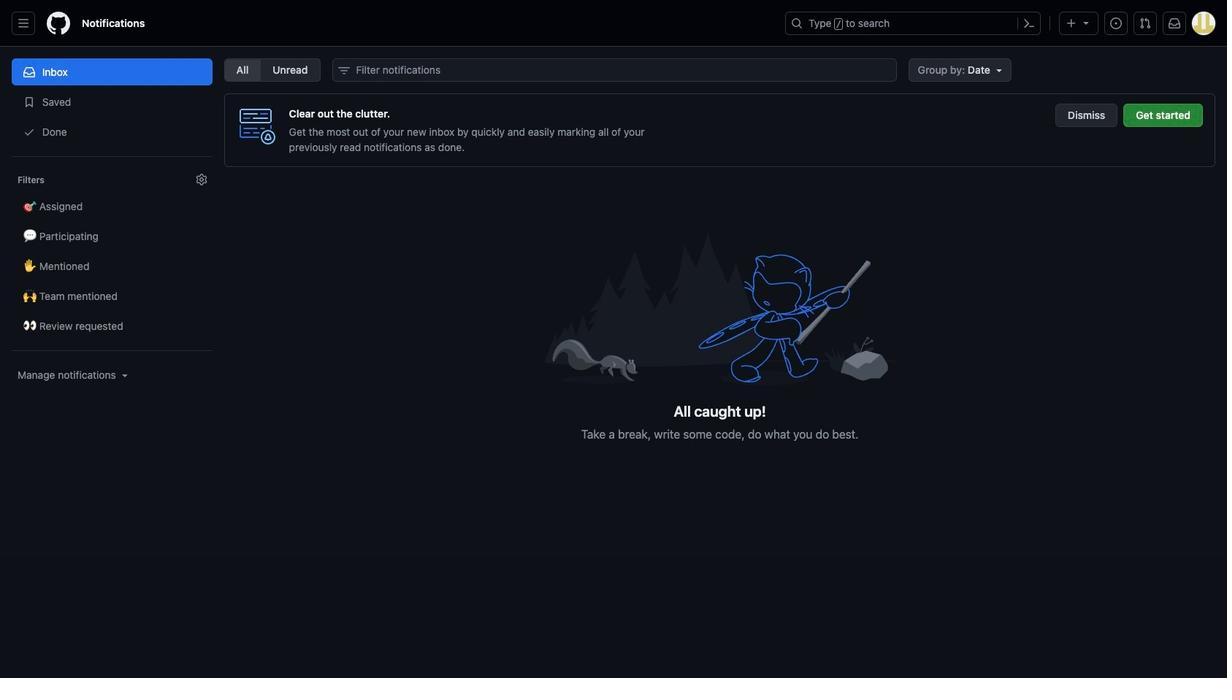 Task type: vqa. For each thing, say whether or not it's contained in the screenshot.
plus image
yes



Task type: describe. For each thing, give the bounding box(es) containing it.
issue opened image
[[1111, 18, 1122, 29]]

bookmark image
[[23, 96, 35, 108]]

notifications image
[[1169, 18, 1181, 29]]

homepage image
[[47, 12, 70, 35]]

1 vertical spatial triangle down image
[[119, 370, 131, 381]]

filter image
[[338, 65, 350, 77]]



Task type: locate. For each thing, give the bounding box(es) containing it.
plus image
[[1066, 18, 1078, 29]]

0 horizontal spatial triangle down image
[[119, 370, 131, 381]]

1 horizontal spatial triangle down image
[[994, 64, 1005, 76]]

0 vertical spatial triangle down image
[[994, 64, 1005, 76]]

None search field
[[332, 58, 897, 82]]

Filter notifications text field
[[332, 58, 897, 82]]

inbox image
[[23, 66, 35, 78]]

git pull request image
[[1140, 18, 1151, 29]]

notifications element
[[12, 47, 212, 503]]

command palette image
[[1024, 18, 1035, 29]]

triangle down image
[[994, 64, 1005, 76], [119, 370, 131, 381]]

inbox zero image
[[545, 226, 895, 392]]

customize filters image
[[196, 174, 207, 186]]

check image
[[23, 126, 35, 138]]

triangle down image
[[1081, 17, 1092, 28]]



